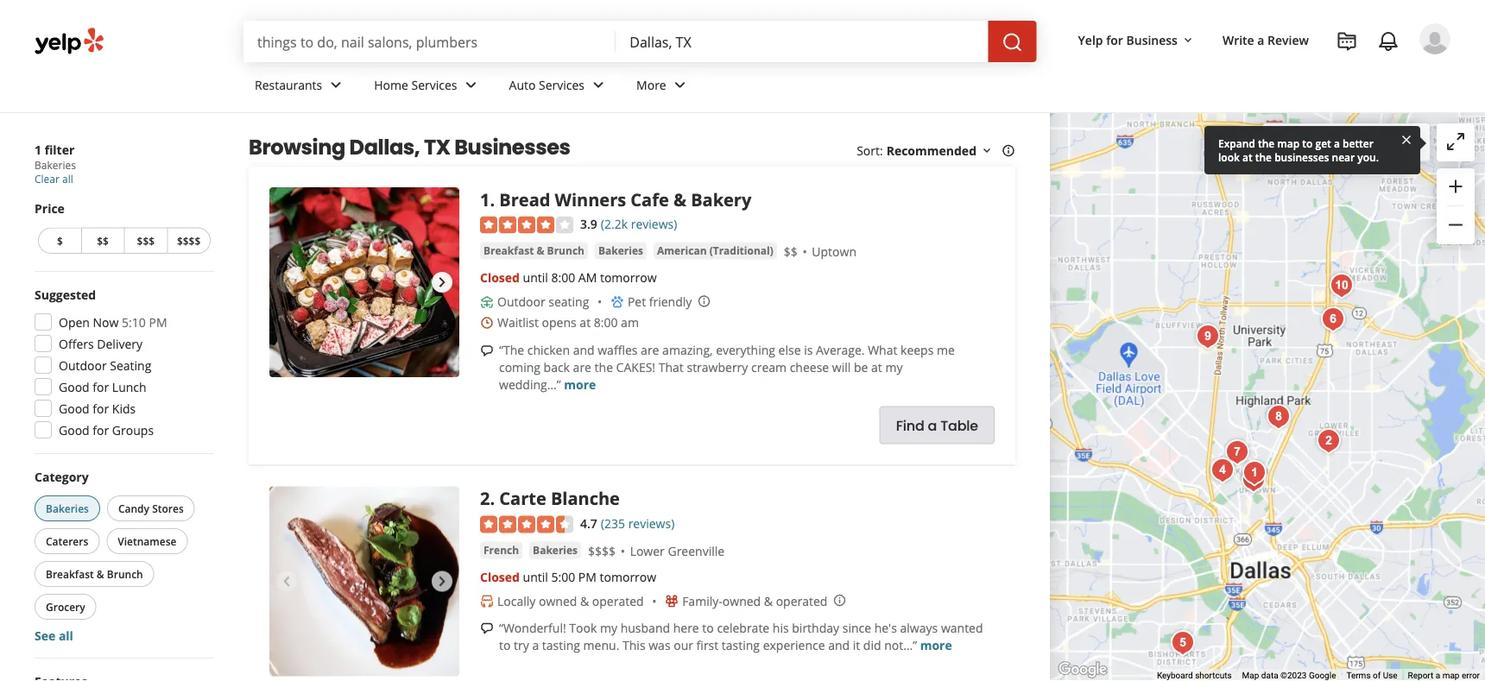 Task type: vqa. For each thing, say whether or not it's contained in the screenshot.
first Closed from the bottom
yes



Task type: describe. For each thing, give the bounding box(es) containing it.
ruby a. image
[[1420, 23, 1451, 54]]

family-
[[683, 593, 723, 610]]

auto
[[509, 77, 536, 93]]

reviews) for blanche
[[629, 515, 675, 532]]

(235
[[601, 515, 625, 532]]

good for good for kids
[[59, 400, 90, 417]]

0 vertical spatial brunch
[[547, 244, 585, 258]]

tx
[[424, 133, 450, 162]]

keyboard
[[1157, 671, 1194, 681]]

error
[[1462, 671, 1481, 681]]

4.7 link
[[580, 514, 598, 532]]

2 tasting from the left
[[722, 637, 760, 654]]

my inside "wonderful! took my husband here to celebrate his birthday since he's always wanted to try a tasting menu. this was our first tasting experience and it did not…"
[[600, 620, 618, 637]]

4.7 star rating image
[[480, 516, 574, 533]]

closed for carte blanche
[[480, 569, 520, 586]]

1 . bread winners cafe & bakery
[[480, 187, 752, 211]]

vietnamese button
[[107, 529, 188, 555]]

winners
[[555, 187, 626, 211]]

search
[[1297, 135, 1336, 151]]

map data ©2023 google
[[1243, 671, 1337, 681]]

16 outdoor seating v2 image
[[480, 295, 494, 309]]

opens
[[542, 315, 577, 331]]

1 horizontal spatial 8:00
[[594, 315, 618, 331]]

search as map moves
[[1297, 135, 1420, 151]]

a inside expand the map to get a better look at the businesses near you.
[[1335, 136, 1341, 150]]

(2.2k reviews)
[[601, 216, 678, 232]]

owned for family-
[[723, 593, 761, 610]]

henk's european deli & black forest bakery image
[[1325, 269, 1360, 303]]

none field the near
[[630, 32, 975, 51]]

2 vertical spatial to
[[499, 637, 511, 654]]

16 speech v2 image for 1
[[480, 344, 494, 358]]

dallas,
[[349, 133, 420, 162]]

user actions element
[[1065, 22, 1475, 128]]

16 pet friendly v2 image
[[611, 295, 624, 309]]

carte
[[500, 487, 547, 511]]

good for kids
[[59, 400, 136, 417]]

google image
[[1055, 659, 1112, 682]]

amazing,
[[663, 342, 713, 359]]

3.9 link
[[580, 214, 598, 233]]

16 clock v2 image
[[480, 316, 494, 330]]

vietnamese
[[118, 534, 177, 549]]

that
[[659, 360, 684, 376]]

wedding…"
[[499, 377, 561, 393]]

candy
[[118, 501, 149, 516]]

cakes!
[[616, 360, 656, 376]]

candy stores button
[[107, 496, 195, 522]]

open now 5:10 pm
[[59, 314, 167, 330]]

bakeries for bakeries button associated with 2 . carte blanche
[[533, 543, 578, 557]]

breakfast for the bottommost breakfast & brunch button
[[46, 567, 94, 581]]

bread winners cafe & bakery link
[[500, 187, 752, 211]]

coming
[[499, 360, 541, 376]]

not…"
[[885, 637, 917, 654]]

good for good for lunch
[[59, 379, 90, 395]]

filter
[[45, 141, 75, 158]]

wanted
[[941, 620, 984, 637]]

2
[[480, 487, 490, 511]]

outdoor for outdoor seating
[[498, 294, 546, 310]]

business categories element
[[241, 62, 1451, 112]]

1 vertical spatial carte blanche image
[[270, 487, 460, 677]]

1 vertical spatial at
[[580, 315, 591, 331]]

good for lunch
[[59, 379, 146, 395]]

businesses
[[455, 133, 571, 162]]

(2.2k
[[601, 216, 628, 232]]

all inside group
[[59, 628, 73, 644]]

until for bread
[[523, 270, 548, 286]]

1 filter bakeries clear all
[[35, 141, 76, 186]]

slideshow element for 1
[[270, 187, 460, 377]]

0 vertical spatial are
[[641, 342, 660, 359]]

& up took
[[580, 593, 589, 610]]

the inside "the chicken and waffles are amazing, everything else is average. what keeps me coming back are the cakes! that strawberry cream cheese will be at my wedding…"
[[595, 360, 613, 376]]

bakeries button inside group
[[35, 496, 100, 522]]

0 vertical spatial breakfast & brunch button
[[480, 242, 588, 260]]

for for business
[[1107, 32, 1124, 48]]

stores
[[152, 501, 184, 516]]

write a review
[[1223, 32, 1310, 48]]

uptown
[[812, 243, 857, 260]]

what
[[868, 342, 898, 359]]

outdoor for outdoor seating
[[59, 357, 107, 374]]

recommended
[[887, 142, 977, 159]]

24 chevron down v2 image for restaurants
[[326, 75, 347, 95]]

operated for family-owned & operated
[[776, 593, 828, 610]]

for for lunch
[[93, 379, 109, 395]]

good for good for groups
[[59, 422, 90, 438]]

search image
[[1003, 32, 1023, 53]]

always
[[901, 620, 938, 637]]

our
[[674, 637, 694, 654]]

"the
[[499, 342, 524, 359]]

french
[[484, 543, 519, 557]]

bakeries link for blanche
[[530, 542, 581, 559]]

see
[[35, 628, 56, 644]]

here
[[674, 620, 699, 637]]

1 vertical spatial are
[[573, 360, 592, 376]]

for for kids
[[93, 400, 109, 417]]

the village baking image
[[1262, 400, 1297, 435]]

more
[[637, 77, 667, 93]]

the right the look
[[1256, 150, 1272, 164]]

0 vertical spatial group
[[1437, 168, 1475, 244]]

his
[[773, 620, 789, 637]]

else
[[779, 342, 801, 359]]

emporium pies image
[[1166, 626, 1201, 661]]

tomorrow for winners
[[600, 270, 657, 286]]

locally owned & operated
[[498, 593, 644, 610]]

closed for bread winners cafe & bakery
[[480, 270, 520, 286]]

. for 2
[[490, 487, 495, 511]]

bakery
[[691, 187, 752, 211]]

find
[[896, 416, 925, 436]]

$
[[57, 234, 63, 248]]

at inside expand the map to get a better look at the businesses near you.
[[1243, 150, 1253, 164]]

use
[[1384, 671, 1398, 681]]

keyboard shortcuts button
[[1157, 670, 1232, 682]]

cafe
[[631, 187, 669, 211]]

outdoor seating
[[498, 294, 589, 310]]

french button
[[480, 542, 523, 559]]

category
[[35, 469, 89, 485]]

$$ inside $$ button
[[97, 234, 109, 248]]

cheese
[[790, 360, 829, 376]]

0 horizontal spatial brunch
[[107, 567, 143, 581]]

more link
[[623, 62, 705, 112]]

first
[[697, 637, 719, 654]]

san martín bakery & restaurant image
[[1237, 463, 1272, 498]]

pet friendly
[[628, 294, 692, 310]]

look
[[1219, 150, 1240, 164]]

lower
[[630, 543, 665, 559]]

services for auto services
[[539, 77, 585, 93]]

(2.2k reviews) link
[[601, 214, 678, 233]]

chicken
[[528, 342, 570, 359]]

as
[[1339, 135, 1351, 151]]

$$$
[[137, 234, 155, 248]]

family-owned & operated
[[683, 593, 828, 610]]

outdoor seating
[[59, 357, 151, 374]]

1 horizontal spatial $$$$
[[588, 543, 616, 559]]

and inside "wonderful! took my husband here to celebrate his birthday since he's always wanted to try a tasting menu. this was our first tasting experience and it did not…"
[[829, 637, 850, 654]]

french link
[[480, 542, 523, 559]]

sort:
[[857, 142, 883, 159]]

16 family owned v2 image
[[665, 595, 679, 609]]

bread winners cafe & bakery image
[[270, 187, 460, 377]]

expand the map to get a better look at the businesses near you. tooltip
[[1205, 126, 1421, 174]]

24 chevron down v2 image
[[588, 75, 609, 95]]

1 horizontal spatial carte blanche image
[[1312, 424, 1347, 459]]

it
[[853, 637, 861, 654]]

keyboard shortcuts
[[1157, 671, 1232, 681]]

pm for 5:00
[[579, 569, 597, 586]]

to inside expand the map to get a better look at the businesses near you.
[[1303, 136, 1313, 150]]

0 vertical spatial 8:00
[[552, 270, 575, 286]]

1 for 1 filter bakeries clear all
[[35, 141, 41, 158]]

next image
[[432, 572, 453, 592]]

none field 'find'
[[257, 32, 602, 51]]

map region
[[893, 0, 1486, 682]]

more link for winners
[[564, 377, 596, 393]]

american
[[657, 244, 707, 258]]

expand map image
[[1446, 131, 1467, 152]]

16 info v2 image
[[1002, 144, 1016, 157]]

table
[[941, 416, 979, 436]]

menu.
[[584, 637, 620, 654]]

"wonderful!
[[499, 620, 566, 637]]

more for winners
[[564, 377, 596, 393]]

next image
[[432, 272, 453, 293]]

american (traditional) link
[[654, 242, 777, 260]]

until for carte
[[523, 569, 548, 586]]

$$$$ inside button
[[177, 234, 201, 248]]

yelp for business
[[1079, 32, 1178, 48]]

1 tasting from the left
[[542, 637, 580, 654]]

pet
[[628, 294, 646, 310]]

zaguán latin café and bakery image
[[1206, 454, 1240, 488]]

took
[[570, 620, 597, 637]]



Task type: locate. For each thing, give the bounding box(es) containing it.
data
[[1262, 671, 1279, 681]]

1 left bread
[[480, 187, 490, 211]]

1 horizontal spatial tasting
[[722, 637, 760, 654]]

0 horizontal spatial my
[[600, 620, 618, 637]]

1 24 chevron down v2 image from the left
[[326, 75, 347, 95]]

1 vertical spatial bakeries button
[[35, 496, 100, 522]]

he's
[[875, 620, 897, 637]]

$$$$ button
[[167, 228, 211, 254]]

2 slideshow element from the top
[[270, 487, 460, 677]]

the right expand at the right top
[[1259, 136, 1275, 150]]

2 tomorrow from the top
[[600, 569, 657, 586]]

review
[[1268, 32, 1310, 48]]

bakeries link up "5:00" in the bottom left of the page
[[530, 542, 581, 559]]

reviews) down cafe
[[631, 216, 678, 232]]

& right cafe
[[674, 187, 687, 211]]

operated for locally owned & operated
[[592, 593, 644, 610]]

until left "5:00" in the bottom left of the page
[[523, 569, 548, 586]]

0 horizontal spatial more link
[[564, 377, 596, 393]]

bakeries button down category
[[35, 496, 100, 522]]

more link down always
[[921, 637, 953, 654]]

good up good for kids
[[59, 379, 90, 395]]

for for groups
[[93, 422, 109, 438]]

you.
[[1358, 150, 1380, 164]]

previous image
[[276, 272, 297, 293], [276, 572, 297, 592]]

0 vertical spatial tomorrow
[[600, 270, 657, 286]]

0 vertical spatial 16 speech v2 image
[[480, 344, 494, 358]]

notifications image
[[1379, 31, 1399, 52]]

1 vertical spatial bakeries link
[[530, 542, 581, 559]]

terms of use link
[[1347, 671, 1398, 681]]

a right report
[[1436, 671, 1441, 681]]

browsing
[[249, 133, 345, 162]]

map left error
[[1443, 671, 1460, 681]]

owned down "5:00" in the bottom left of the page
[[539, 593, 577, 610]]

0 horizontal spatial services
[[412, 77, 457, 93]]

16 speech v2 image
[[480, 344, 494, 358], [480, 622, 494, 636]]

more for blanche
[[921, 637, 953, 654]]

a right find
[[928, 416, 937, 436]]

1 vertical spatial .
[[490, 487, 495, 511]]

1 services from the left
[[412, 77, 457, 93]]

at right the look
[[1243, 150, 1253, 164]]

my down what
[[886, 360, 903, 376]]

to up the first
[[703, 620, 714, 637]]

1 closed from the top
[[480, 270, 520, 286]]

write
[[1223, 32, 1255, 48]]

1 vertical spatial pm
[[579, 569, 597, 586]]

0 vertical spatial $$$$
[[177, 234, 201, 248]]

$$$$
[[177, 234, 201, 248], [588, 543, 616, 559]]

outdoor up waitlist
[[498, 294, 546, 310]]

1 horizontal spatial map
[[1354, 135, 1380, 151]]

delivery
[[97, 336, 143, 352]]

tomorrow up pet
[[600, 270, 657, 286]]

map left get on the right top of page
[[1278, 136, 1300, 150]]

8:00 left am
[[552, 270, 575, 286]]

breakfast & brunch button down 3.9 star rating image on the top of the page
[[480, 242, 588, 260]]

0 vertical spatial carte blanche image
[[1312, 424, 1347, 459]]

services inside home services link
[[412, 77, 457, 93]]

1 horizontal spatial are
[[641, 342, 660, 359]]

try
[[514, 637, 529, 654]]

2 vertical spatial bakeries button
[[530, 542, 581, 559]]

carte blanche link
[[500, 487, 620, 511]]

lunch
[[112, 379, 146, 395]]

more link for blanche
[[921, 637, 953, 654]]

1 owned from the left
[[539, 593, 577, 610]]

a for find a table
[[928, 416, 937, 436]]

1 horizontal spatial bakeries link
[[595, 242, 647, 260]]

more
[[564, 377, 596, 393], [921, 637, 953, 654]]

greenville
[[668, 543, 725, 559]]

24 chevron down v2 image for home services
[[461, 75, 482, 95]]

0 horizontal spatial carte blanche image
[[270, 487, 460, 677]]

closed until 5:00 pm tomorrow
[[480, 569, 657, 586]]

$$ button
[[81, 228, 124, 254]]

1 good from the top
[[59, 379, 90, 395]]

bakeries for bakeries button inside group
[[46, 501, 89, 516]]

map for moves
[[1354, 135, 1380, 151]]

2 none field from the left
[[630, 32, 975, 51]]

map for error
[[1443, 671, 1460, 681]]

1 horizontal spatial my
[[886, 360, 903, 376]]

. left bread
[[490, 187, 495, 211]]

reviews) for winners
[[631, 216, 678, 232]]

reviews) inside '(235 reviews)' link
[[629, 515, 675, 532]]

to left try
[[499, 637, 511, 654]]

0 horizontal spatial operated
[[592, 593, 644, 610]]

0 horizontal spatial to
[[499, 637, 511, 654]]

1 horizontal spatial and
[[829, 637, 850, 654]]

services for home services
[[412, 77, 457, 93]]

owned
[[539, 593, 577, 610], [723, 593, 761, 610]]

0 horizontal spatial breakfast
[[46, 567, 94, 581]]

$$$$ down (235 at the left of page
[[588, 543, 616, 559]]

since
[[843, 620, 872, 637]]

breakfast & brunch down caterers button
[[46, 567, 143, 581]]

reviews) inside (2.2k reviews) link
[[631, 216, 678, 232]]

services right the home in the top of the page
[[412, 77, 457, 93]]

0 vertical spatial 1
[[35, 141, 41, 158]]

5:00
[[552, 569, 575, 586]]

2 vertical spatial good
[[59, 422, 90, 438]]

at inside "the chicken and waffles are amazing, everything else is average. what keeps me coming back are the cakes! that strawberry cream cheese will be at my wedding…"
[[872, 360, 883, 376]]

and left it at right
[[829, 637, 850, 654]]

none field up business categories element on the top
[[630, 32, 975, 51]]

browsing dallas, tx businesses
[[249, 133, 571, 162]]

good down good for kids
[[59, 422, 90, 438]]

16 locally owned v2 image
[[480, 595, 494, 609]]

operated
[[592, 593, 644, 610], [776, 593, 828, 610]]

brunch
[[547, 244, 585, 258], [107, 567, 143, 581]]

and
[[573, 342, 595, 359], [829, 637, 850, 654]]

operated up birthday
[[776, 593, 828, 610]]

2 services from the left
[[539, 77, 585, 93]]

1 inside 1 filter bakeries clear all
[[35, 141, 41, 158]]

outdoor down offers
[[59, 357, 107, 374]]

candy stores
[[118, 501, 184, 516]]

zoom out image
[[1446, 215, 1467, 235]]

& down 3.9 star rating image on the top of the page
[[537, 244, 545, 258]]

for right yelp
[[1107, 32, 1124, 48]]

5:10
[[122, 314, 146, 330]]

none field up home services
[[257, 32, 602, 51]]

see all
[[35, 628, 73, 644]]

1 vertical spatial good
[[59, 400, 90, 417]]

breakfast & brunch link
[[480, 242, 588, 260]]

©2023
[[1281, 671, 1307, 681]]

and down waitlist opens at 8:00 am
[[573, 342, 595, 359]]

a right write at the right top
[[1258, 32, 1265, 48]]

the down waffles
[[595, 360, 613, 376]]

bakeries for 1 . bread winners cafe & bakery's bakeries button
[[599, 244, 644, 258]]

0 vertical spatial pm
[[149, 314, 167, 330]]

home services link
[[360, 62, 495, 112]]

breakfast inside group
[[46, 567, 94, 581]]

0 vertical spatial outdoor
[[498, 294, 546, 310]]

24 chevron down v2 image inside restaurants link
[[326, 75, 347, 95]]

Find text field
[[257, 32, 602, 51]]

24 chevron down v2 image inside more link
[[670, 75, 691, 95]]

pm right "5:00" in the bottom left of the page
[[579, 569, 597, 586]]

slideshow element
[[270, 187, 460, 377], [270, 487, 460, 677]]

for up good for kids
[[93, 379, 109, 395]]

3.9 star rating image
[[480, 217, 574, 234]]

bread winners café & bakery - inwood village image
[[1191, 320, 1226, 354]]

(235 reviews)
[[601, 515, 675, 532]]

1 vertical spatial 16 speech v2 image
[[480, 622, 494, 636]]

pm inside group
[[149, 314, 167, 330]]

a right get on the right top of page
[[1335, 136, 1341, 150]]

1 horizontal spatial breakfast & brunch button
[[480, 242, 588, 260]]

1 vertical spatial breakfast & brunch
[[46, 567, 143, 581]]

was
[[649, 637, 671, 654]]

1 vertical spatial my
[[600, 620, 618, 637]]

1 horizontal spatial breakfast & brunch
[[484, 244, 585, 258]]

owned up "celebrate"
[[723, 593, 761, 610]]

24 chevron down v2 image
[[326, 75, 347, 95], [461, 75, 482, 95], [670, 75, 691, 95]]

group containing category
[[31, 468, 214, 644]]

closed up 16 outdoor seating v2 image
[[480, 270, 520, 286]]

16 chevron down v2 image
[[980, 144, 994, 157]]

all right clear
[[62, 172, 73, 186]]

husband
[[621, 620, 670, 637]]

write a review link
[[1216, 24, 1316, 55]]

1 horizontal spatial 24 chevron down v2 image
[[461, 75, 482, 95]]

2 horizontal spatial map
[[1443, 671, 1460, 681]]

bread
[[500, 187, 551, 211]]

1 for 1 . bread winners cafe & bakery
[[480, 187, 490, 211]]

group
[[1437, 168, 1475, 244], [29, 286, 214, 444], [31, 468, 214, 644]]

0 vertical spatial .
[[490, 187, 495, 211]]

to left get on the right top of page
[[1303, 136, 1313, 150]]

1 vertical spatial group
[[29, 286, 214, 444]]

close image
[[1400, 132, 1414, 147]]

1 horizontal spatial more link
[[921, 637, 953, 654]]

1 vertical spatial until
[[523, 569, 548, 586]]

. for 1
[[490, 187, 495, 211]]

tasting down took
[[542, 637, 580, 654]]

16 speech v2 image left the '"the'
[[480, 344, 494, 358]]

pm right 5:10
[[149, 314, 167, 330]]

services
[[412, 77, 457, 93], [539, 77, 585, 93]]

reviews) up lower
[[629, 515, 675, 532]]

1 until from the top
[[523, 270, 548, 286]]

operated up husband
[[592, 593, 644, 610]]

owned for locally
[[539, 593, 577, 610]]

get
[[1316, 136, 1332, 150]]

tomorrow
[[600, 270, 657, 286], [600, 569, 657, 586]]

2 horizontal spatial 24 chevron down v2 image
[[670, 75, 691, 95]]

at right opens
[[580, 315, 591, 331]]

cream
[[752, 360, 787, 376]]

for
[[1107, 32, 1124, 48], [93, 379, 109, 395], [93, 400, 109, 417], [93, 422, 109, 438]]

0 vertical spatial my
[[886, 360, 903, 376]]

a for report a map error
[[1436, 671, 1441, 681]]

None search field
[[244, 21, 1041, 62]]

1 horizontal spatial pm
[[579, 569, 597, 586]]

until up outdoor seating on the top of page
[[523, 270, 548, 286]]

1 horizontal spatial $$
[[784, 243, 798, 260]]

0 vertical spatial until
[[523, 270, 548, 286]]

0 horizontal spatial are
[[573, 360, 592, 376]]

all right see
[[59, 628, 73, 644]]

at right the 'be'
[[872, 360, 883, 376]]

am
[[621, 315, 639, 331]]

1 16 speech v2 image from the top
[[480, 344, 494, 358]]

0 vertical spatial reviews)
[[631, 216, 678, 232]]

moves
[[1383, 135, 1420, 151]]

. left carte at the bottom left of the page
[[490, 487, 495, 511]]

business
[[1127, 32, 1178, 48]]

seating
[[549, 294, 589, 310]]

0 vertical spatial breakfast & brunch
[[484, 244, 585, 258]]

24 chevron down v2 image left auto
[[461, 75, 482, 95]]

1 vertical spatial $$$$
[[588, 543, 616, 559]]

1 horizontal spatial owned
[[723, 593, 761, 610]]

16 chevron down v2 image
[[1182, 33, 1195, 47]]

2 . from the top
[[490, 487, 495, 511]]

1 vertical spatial reviews)
[[629, 515, 675, 532]]

0 horizontal spatial bakeries button
[[35, 496, 100, 522]]

Near text field
[[630, 32, 975, 51]]

previous image for 2
[[276, 572, 297, 592]]

my inside "the chicken and waffles are amazing, everything else is average. what keeps me coming back are the cakes! that strawberry cream cheese will be at my wedding…"
[[886, 360, 903, 376]]

find a table
[[896, 416, 979, 436]]

24 chevron down v2 image inside home services link
[[461, 75, 482, 95]]

better
[[1343, 136, 1374, 150]]

1 none field from the left
[[257, 32, 602, 51]]

"the chicken and waffles are amazing, everything else is average. what keeps me coming back are the cakes! that strawberry cream cheese will be at my wedding…"
[[499, 342, 955, 393]]

everything
[[716, 342, 776, 359]]

1 vertical spatial breakfast & brunch button
[[35, 561, 154, 587]]

is
[[804, 342, 813, 359]]

services left 24 chevron down v2 icon
[[539, 77, 585, 93]]

slideshow element for 2
[[270, 487, 460, 677]]

1 vertical spatial to
[[703, 620, 714, 637]]

breakfast & brunch inside group
[[46, 567, 143, 581]]

outdoor inside group
[[59, 357, 107, 374]]

map inside expand the map to get a better look at the businesses near you.
[[1278, 136, 1300, 150]]

tasting down "celebrate"
[[722, 637, 760, 654]]

$$ left uptown
[[784, 243, 798, 260]]

2 until from the top
[[523, 569, 548, 586]]

seating
[[110, 357, 151, 374]]

1 horizontal spatial bakeries button
[[530, 542, 581, 559]]

services inside auto services link
[[539, 77, 585, 93]]

are up cakes!
[[641, 342, 660, 359]]

1 vertical spatial 8:00
[[594, 315, 618, 331]]

1 vertical spatial slideshow element
[[270, 487, 460, 677]]

0 horizontal spatial more
[[564, 377, 596, 393]]

3 good from the top
[[59, 422, 90, 438]]

bakeries inside group
[[46, 501, 89, 516]]

keeps
[[901, 342, 934, 359]]

2 operated from the left
[[776, 593, 828, 610]]

for inside button
[[1107, 32, 1124, 48]]

auto services link
[[495, 62, 623, 112]]

1 horizontal spatial breakfast
[[484, 244, 534, 258]]

recommended button
[[887, 142, 994, 159]]

pm for 5:10
[[149, 314, 167, 330]]

0 vertical spatial all
[[62, 172, 73, 186]]

all
[[62, 172, 73, 186], [59, 628, 73, 644]]

0 horizontal spatial breakfast & brunch
[[46, 567, 143, 581]]

0 vertical spatial to
[[1303, 136, 1313, 150]]

map for to
[[1278, 136, 1300, 150]]

bakeries button down (2.2k
[[595, 242, 647, 260]]

group containing suggested
[[29, 286, 214, 444]]

0 horizontal spatial $$
[[97, 234, 109, 248]]

projects image
[[1337, 31, 1358, 52]]

terms of use
[[1347, 671, 1398, 681]]

2 closed from the top
[[480, 569, 520, 586]]

caterers button
[[35, 529, 100, 555]]

pm
[[149, 314, 167, 330], [579, 569, 597, 586]]

0 horizontal spatial 1
[[35, 141, 41, 158]]

2 horizontal spatial bakeries button
[[595, 242, 647, 260]]

breakfast & brunch button down caterers button
[[35, 561, 154, 587]]

bakeries down filter
[[35, 158, 76, 172]]

closed down french link
[[480, 569, 520, 586]]

1 vertical spatial all
[[59, 628, 73, 644]]

breakfast for the top breakfast & brunch button
[[484, 244, 534, 258]]

24 chevron down v2 image right more
[[670, 75, 691, 95]]

1 slideshow element from the top
[[270, 187, 460, 377]]

good down good for lunch
[[59, 400, 90, 417]]

expand
[[1219, 136, 1256, 150]]

0 vertical spatial and
[[573, 342, 595, 359]]

8:00 down 16 pet friendly v2 image
[[594, 315, 618, 331]]

2 owned from the left
[[723, 593, 761, 610]]

info icon image
[[697, 294, 711, 308], [697, 294, 711, 308], [833, 594, 847, 608], [833, 594, 847, 608]]

google
[[1309, 671, 1337, 681]]

more link down back
[[564, 377, 596, 393]]

for down good for kids
[[93, 422, 109, 438]]

1 horizontal spatial to
[[703, 620, 714, 637]]

expand the map to get a better look at the businesses near you.
[[1219, 136, 1380, 164]]

1 horizontal spatial 1
[[480, 187, 490, 211]]

& up his
[[764, 593, 773, 610]]

breakfast down 3.9 star rating image on the top of the page
[[484, 244, 534, 258]]

0 vertical spatial previous image
[[276, 272, 297, 293]]

0 vertical spatial breakfast
[[484, 244, 534, 258]]

0 horizontal spatial none field
[[257, 32, 602, 51]]

1 vertical spatial more
[[921, 637, 953, 654]]

brunch down vietnamese 'button'
[[107, 567, 143, 581]]

this
[[623, 637, 646, 654]]

carte blanche image
[[1312, 424, 1347, 459], [270, 487, 460, 677]]

16 speech v2 image for 2
[[480, 622, 494, 636]]

grocery
[[46, 600, 85, 614]]

bakeries down category
[[46, 501, 89, 516]]

are right back
[[573, 360, 592, 376]]

bakeries down (2.2k
[[599, 244, 644, 258]]

1 left filter
[[35, 141, 41, 158]]

0 horizontal spatial bakeries link
[[530, 542, 581, 559]]

american (traditional) button
[[654, 242, 777, 260]]

tomorrow for blanche
[[600, 569, 657, 586]]

friendly
[[649, 294, 692, 310]]

oak'd bbq image
[[1316, 302, 1351, 337]]

bakeries up "5:00" in the bottom left of the page
[[533, 543, 578, 557]]

eatzi's market & bakery image
[[1221, 435, 1255, 470]]

1 horizontal spatial outdoor
[[498, 294, 546, 310]]

and inside "the chicken and waffles are amazing, everything else is average. what keeps me coming back are the cakes! that strawberry cream cheese will be at my wedding…"
[[573, 342, 595, 359]]

brunch up closed until 8:00 am tomorrow
[[547, 244, 585, 258]]

bakeries link down (2.2k
[[595, 242, 647, 260]]

0 vertical spatial at
[[1243, 150, 1253, 164]]

1 vertical spatial tomorrow
[[600, 569, 657, 586]]

a inside "wonderful! took my husband here to celebrate his birthday since he's always wanted to try a tasting menu. this was our first tasting experience and it did not…"
[[532, 637, 539, 654]]

1 tomorrow from the top
[[600, 270, 657, 286]]

more down back
[[564, 377, 596, 393]]

2 previous image from the top
[[276, 572, 297, 592]]

offers
[[59, 336, 94, 352]]

2 vertical spatial at
[[872, 360, 883, 376]]

tomorrow down lower
[[600, 569, 657, 586]]

a for write a review
[[1258, 32, 1265, 48]]

bakeries button up "5:00" in the bottom left of the page
[[530, 542, 581, 559]]

1 horizontal spatial services
[[539, 77, 585, 93]]

breakfast & brunch down 3.9 star rating image on the top of the page
[[484, 244, 585, 258]]

price group
[[35, 200, 214, 257]]

2 16 speech v2 image from the top
[[480, 622, 494, 636]]

bakeries
[[35, 158, 76, 172], [599, 244, 644, 258], [46, 501, 89, 516], [533, 543, 578, 557]]

zoom in image
[[1446, 176, 1467, 197]]

1 vertical spatial and
[[829, 637, 850, 654]]

2 24 chevron down v2 image from the left
[[461, 75, 482, 95]]

terms
[[1347, 671, 1371, 681]]

will
[[833, 360, 851, 376]]

0 horizontal spatial pm
[[149, 314, 167, 330]]

16 speech v2 image down 16 locally owned v2 icon
[[480, 622, 494, 636]]

2 horizontal spatial to
[[1303, 136, 1313, 150]]

3 24 chevron down v2 image from the left
[[670, 75, 691, 95]]

bakeries button for 1 . bread winners cafe & bakery
[[595, 242, 647, 260]]

24 chevron down v2 image for more
[[670, 75, 691, 95]]

bakeries button for 2 . carte blanche
[[530, 542, 581, 559]]

all inside 1 filter bakeries clear all
[[62, 172, 73, 186]]

24 chevron down v2 image right restaurants
[[326, 75, 347, 95]]

0 horizontal spatial tasting
[[542, 637, 580, 654]]

4.7
[[580, 515, 598, 532]]

1 horizontal spatial none field
[[630, 32, 975, 51]]

None field
[[257, 32, 602, 51], [630, 32, 975, 51]]

more down always
[[921, 637, 953, 654]]

for down good for lunch
[[93, 400, 109, 417]]

birthday
[[792, 620, 840, 637]]

1 vertical spatial closed
[[480, 569, 520, 586]]

the
[[1259, 136, 1275, 150], [1256, 150, 1272, 164], [595, 360, 613, 376]]

map right as
[[1354, 135, 1380, 151]]

0 horizontal spatial map
[[1278, 136, 1300, 150]]

bakeries link for winners
[[595, 242, 647, 260]]

1 previous image from the top
[[276, 272, 297, 293]]

1 . from the top
[[490, 187, 495, 211]]

$$$$ right $$$
[[177, 234, 201, 248]]

experience
[[763, 637, 825, 654]]

a right try
[[532, 637, 539, 654]]

previous image for 1
[[276, 272, 297, 293]]

& down caterers button
[[97, 567, 104, 581]]

1 operated from the left
[[592, 593, 644, 610]]

0 vertical spatial good
[[59, 379, 90, 395]]

0 horizontal spatial breakfast & brunch button
[[35, 561, 154, 587]]

breakfast down caterers button
[[46, 567, 94, 581]]

a
[[1258, 32, 1265, 48], [1335, 136, 1341, 150], [928, 416, 937, 436], [532, 637, 539, 654], [1436, 671, 1441, 681]]

my up menu.
[[600, 620, 618, 637]]

1 vertical spatial 1
[[480, 187, 490, 211]]

0 vertical spatial bakeries link
[[595, 242, 647, 260]]

strawberry
[[687, 360, 748, 376]]

bread winners cafe & bakery image
[[1238, 456, 1272, 491]]

0 vertical spatial more link
[[564, 377, 596, 393]]

$$ left $$$ button
[[97, 234, 109, 248]]

2 good from the top
[[59, 400, 90, 417]]

1 vertical spatial more link
[[921, 637, 953, 654]]



